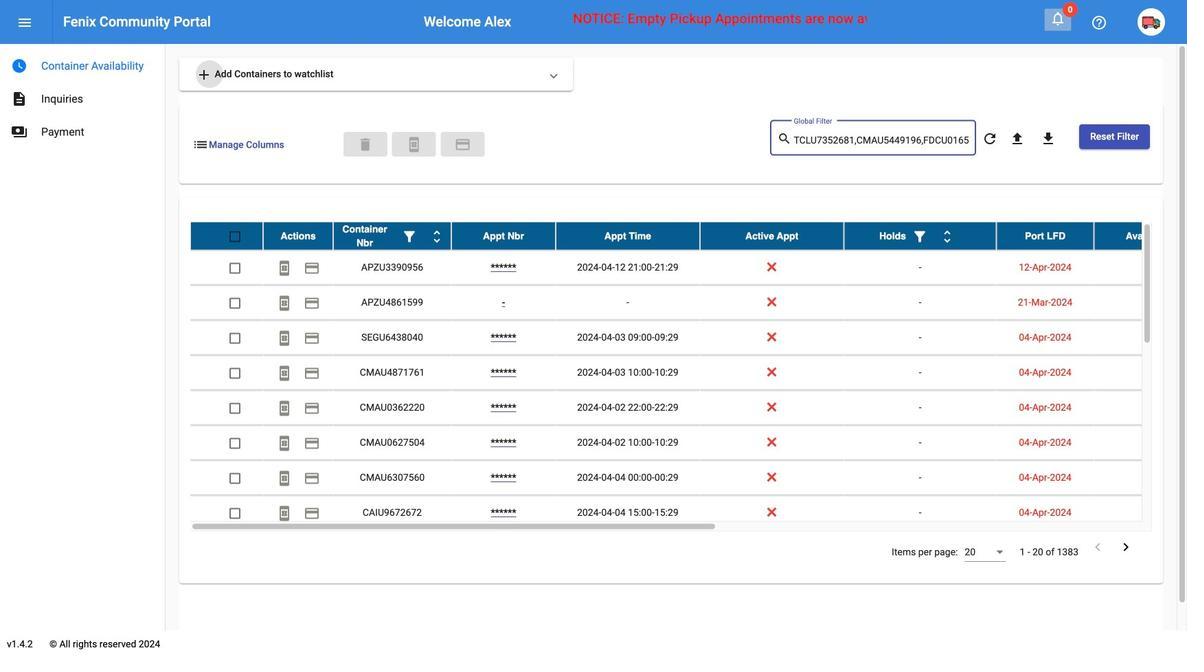 Task type: locate. For each thing, give the bounding box(es) containing it.
1 cell from the top
[[1094, 250, 1187, 285]]

6 cell from the top
[[1094, 426, 1187, 460]]

3 cell from the top
[[1094, 321, 1187, 355]]

Global Watchlist Filter field
[[794, 135, 969, 146]]

cell for 4th row from the top of the page
[[1094, 321, 1187, 355]]

7 cell from the top
[[1094, 461, 1187, 495]]

7 column header from the left
[[997, 222, 1094, 250]]

8 row from the top
[[190, 461, 1187, 496]]

2 column header from the left
[[333, 222, 451, 250]]

no color image inside column header
[[912, 228, 928, 245]]

8 cell from the top
[[1094, 496, 1187, 530]]

4 cell from the top
[[1094, 356, 1187, 390]]

5 cell from the top
[[1094, 391, 1187, 425]]

3 column header from the left
[[451, 222, 556, 250]]

cell for 3rd row from the top of the page
[[1094, 286, 1187, 320]]

no color image
[[1050, 10, 1066, 27], [16, 14, 33, 31], [1091, 14, 1108, 31], [196, 67, 212, 83], [11, 91, 27, 107], [11, 124, 27, 140], [982, 130, 998, 147], [1009, 130, 1026, 147], [1040, 130, 1057, 147], [401, 228, 418, 245], [429, 228, 445, 245], [939, 228, 956, 245], [304, 295, 320, 312], [276, 365, 293, 382], [304, 365, 320, 382], [276, 435, 293, 452], [304, 435, 320, 452], [276, 470, 293, 487], [304, 470, 320, 487], [304, 505, 320, 522]]

cell for 6th row from the top
[[1094, 391, 1187, 425]]

4 column header from the left
[[556, 222, 700, 250]]

9 row from the top
[[190, 496, 1187, 531]]

5 column header from the left
[[700, 222, 844, 250]]

navigation
[[0, 44, 165, 148]]

cell for fifth row from the top of the page
[[1094, 356, 1187, 390]]

row
[[190, 222, 1187, 250], [190, 250, 1187, 286], [190, 286, 1187, 321], [190, 321, 1187, 356], [190, 356, 1187, 391], [190, 391, 1187, 426], [190, 426, 1187, 461], [190, 461, 1187, 496], [190, 496, 1187, 531]]

cell
[[1094, 250, 1187, 285], [1094, 286, 1187, 320], [1094, 321, 1187, 355], [1094, 356, 1187, 390], [1094, 391, 1187, 425], [1094, 426, 1187, 460], [1094, 461, 1187, 495], [1094, 496, 1187, 530]]

cell for seventh row from the top of the page
[[1094, 426, 1187, 460]]

column header
[[263, 222, 333, 250], [333, 222, 451, 250], [451, 222, 556, 250], [556, 222, 700, 250], [700, 222, 844, 250], [844, 222, 997, 250], [997, 222, 1094, 250], [1094, 222, 1187, 250]]

cell for eighth row from the bottom of the page
[[1094, 250, 1187, 285]]

grid
[[190, 222, 1187, 532]]

delete image
[[357, 136, 374, 153]]

5 row from the top
[[190, 356, 1187, 391]]

6 column header from the left
[[844, 222, 997, 250]]

2 cell from the top
[[1094, 286, 1187, 320]]

no color image
[[11, 58, 27, 74], [777, 131, 794, 147], [192, 136, 209, 153], [406, 136, 422, 153], [455, 136, 471, 153], [912, 228, 928, 245], [276, 260, 293, 276], [304, 260, 320, 276], [276, 295, 293, 312], [276, 330, 293, 347], [304, 330, 320, 347], [276, 400, 293, 417], [304, 400, 320, 417], [276, 505, 293, 522], [1090, 539, 1106, 556], [1118, 539, 1134, 556]]

1 column header from the left
[[263, 222, 333, 250]]



Task type: describe. For each thing, give the bounding box(es) containing it.
4 row from the top
[[190, 321, 1187, 356]]

8 column header from the left
[[1094, 222, 1187, 250]]

7 row from the top
[[190, 426, 1187, 461]]

6 row from the top
[[190, 391, 1187, 426]]

2 row from the top
[[190, 250, 1187, 286]]

3 row from the top
[[190, 286, 1187, 321]]

cell for 1st row from the bottom
[[1094, 496, 1187, 530]]

cell for 2nd row from the bottom
[[1094, 461, 1187, 495]]

1 row from the top
[[190, 222, 1187, 250]]



Task type: vqa. For each thing, say whether or not it's contained in the screenshot.
10th 'row' from the top
no



